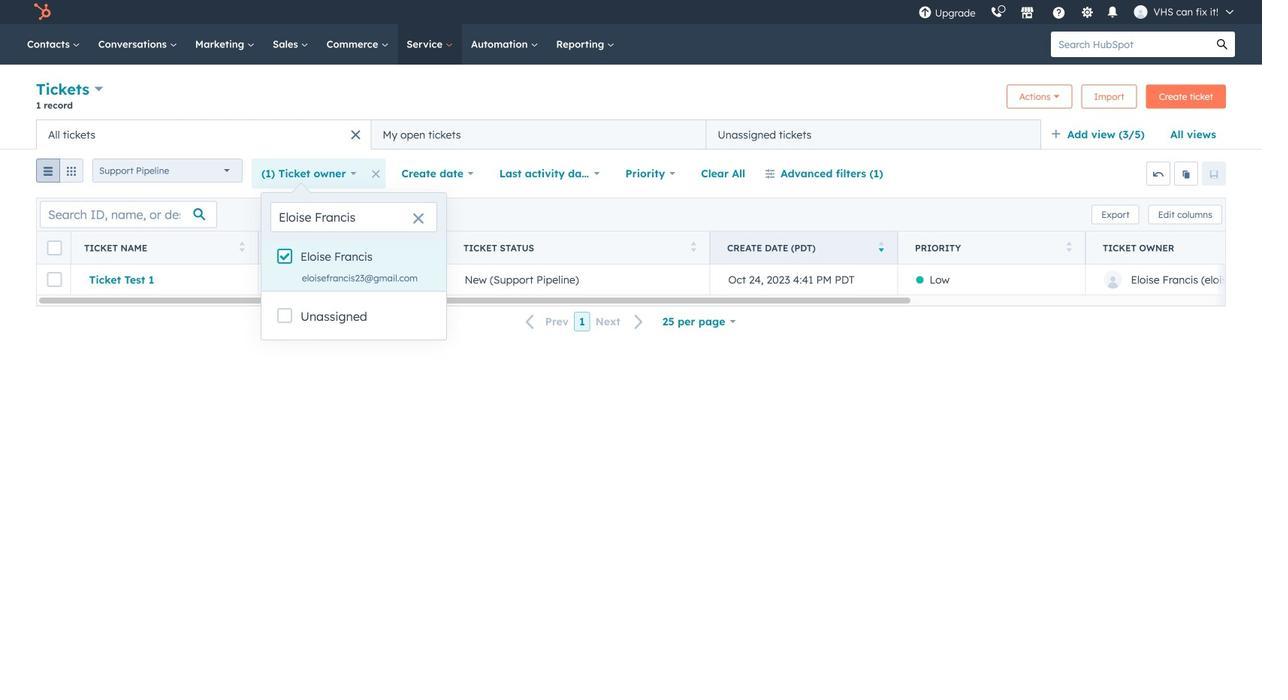 Task type: describe. For each thing, give the bounding box(es) containing it.
Search HubSpot search field
[[1052, 32, 1210, 57]]

marketplaces image
[[1021, 7, 1035, 20]]

terry turtle image
[[1135, 5, 1148, 19]]

Search ID, name, or description search field
[[40, 201, 217, 228]]

3 press to sort. element from the left
[[691, 242, 697, 254]]

Search search field
[[271, 202, 438, 232]]

descending sort. press to sort ascending. image
[[879, 242, 885, 252]]

2 press to sort. image from the left
[[427, 242, 433, 252]]

descending sort. press to sort ascending. element
[[879, 242, 885, 254]]

2 press to sort. image from the left
[[1067, 242, 1073, 252]]

1 press to sort. element from the left
[[239, 242, 245, 254]]



Task type: locate. For each thing, give the bounding box(es) containing it.
1 horizontal spatial press to sort. image
[[427, 242, 433, 252]]

1 horizontal spatial press to sort. image
[[1067, 242, 1073, 252]]

0 horizontal spatial press to sort. image
[[239, 242, 245, 252]]

pagination navigation
[[517, 312, 653, 332]]

4 press to sort. element from the left
[[1067, 242, 1073, 254]]

list box
[[262, 241, 447, 291]]

1 press to sort. image from the left
[[691, 242, 697, 252]]

menu
[[912, 0, 1245, 24]]

press to sort. image
[[239, 242, 245, 252], [427, 242, 433, 252]]

press to sort. image
[[691, 242, 697, 252], [1067, 242, 1073, 252]]

press to sort. element
[[239, 242, 245, 254], [427, 242, 433, 254], [691, 242, 697, 254], [1067, 242, 1073, 254]]

group
[[36, 159, 83, 189]]

clear input image
[[413, 213, 425, 226]]

banner
[[36, 78, 1227, 120]]

1 press to sort. image from the left
[[239, 242, 245, 252]]

2 press to sort. element from the left
[[427, 242, 433, 254]]

0 horizontal spatial press to sort. image
[[691, 242, 697, 252]]



Task type: vqa. For each thing, say whether or not it's contained in the screenshot.
Terry Turtle image
yes



